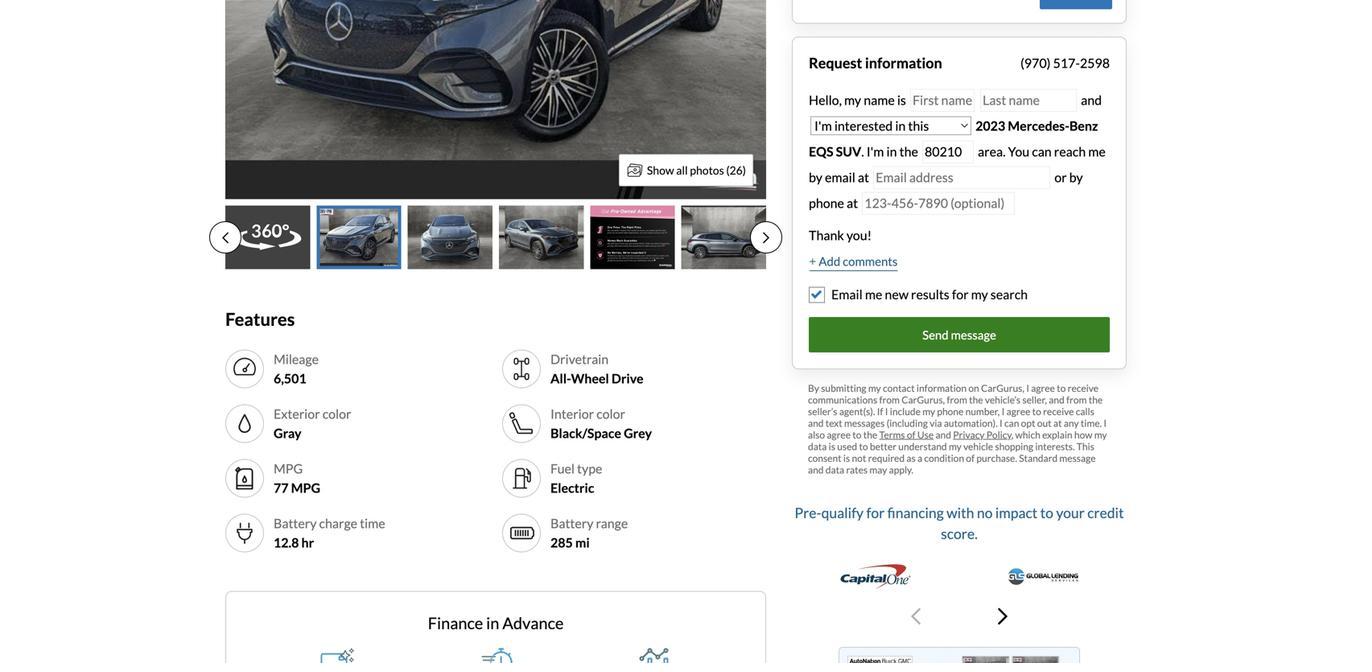 Task type: vqa. For each thing, say whether or not it's contained in the screenshot.
Seller Type
no



Task type: describe. For each thing, give the bounding box(es) containing it.
mi
[[576, 535, 590, 551]]

search
[[991, 287, 1028, 302]]

finance
[[428, 614, 483, 633]]

2023
[[976, 118, 1006, 134]]

area.
[[978, 144, 1006, 159]]

view vehicle photo 4 image
[[499, 206, 584, 269]]

required
[[869, 453, 905, 464]]

privacy
[[954, 429, 985, 441]]

email
[[832, 287, 863, 302]]

i right the number,
[[1002, 406, 1005, 418]]

i'm
[[867, 144, 885, 159]]

photos
[[690, 163, 724, 177]]

exterior color image
[[232, 411, 258, 437]]

at inside the area. you can reach me by email at
[[858, 170, 870, 185]]

to down agent(s).
[[853, 429, 862, 441]]

Phone (optional) telephone field
[[863, 192, 1016, 215]]

plus image
[[810, 257, 816, 266]]

features
[[225, 309, 295, 330]]

shopping
[[996, 441, 1034, 453]]

0 horizontal spatial cargurus,
[[902, 394, 945, 406]]

pre-qualify for financing with no impact to your credit score. button
[[792, 495, 1127, 641]]

by inside or by phone at
[[1070, 170, 1084, 185]]

text
[[826, 418, 843, 429]]

send
[[923, 328, 949, 342]]

show all photos (26)
[[647, 163, 746, 177]]

add
[[819, 254, 841, 269]]

apply.
[[890, 464, 914, 476]]

which
[[1016, 429, 1041, 441]]

area. you can reach me by email at
[[809, 144, 1106, 185]]

exterior color gray
[[274, 406, 352, 441]]

at inside by submitting my contact information on cargurus, i agree to receive communications from cargurus, from the vehicle's seller, and from the seller's agent(s). if i include my phone number, i agree to receive calls and text messages (including via automation). i can opt out at any time. i also agree to the
[[1054, 418, 1063, 429]]

drivetrain image
[[509, 356, 535, 382]]

drivetrain all-wheel drive
[[551, 352, 644, 387]]

information inside by submitting my contact information on cargurus, i agree to receive communications from cargurus, from the vehicle's seller, and from the seller's agent(s). if i include my phone number, i agree to receive calls and text messages (including via automation). i can opt out at any time. i also agree to the
[[917, 383, 967, 394]]

battery for 12.8
[[274, 516, 317, 531]]

my right include
[[923, 406, 936, 418]]

view vehicle photo 5 image
[[591, 206, 675, 269]]

2 vertical spatial agree
[[827, 429, 851, 441]]

i right if
[[886, 406, 889, 418]]

vehicle
[[964, 441, 994, 453]]

mpg image
[[232, 466, 258, 492]]

and right the seller, on the right bottom of page
[[1049, 394, 1065, 406]]

contact
[[883, 383, 915, 394]]

Zip code field
[[923, 141, 974, 163]]

1 horizontal spatial for
[[953, 287, 969, 302]]

1 vertical spatial receive
[[1044, 406, 1075, 418]]

battery charge time image
[[232, 521, 258, 546]]

credit
[[1088, 504, 1125, 521]]

517-
[[1054, 55, 1081, 71]]

a
[[918, 453, 923, 464]]

terms of use and privacy policy
[[880, 429, 1012, 441]]

color for exterior color
[[323, 406, 352, 422]]

show all photos (26) link
[[619, 154, 754, 186]]

condition
[[925, 453, 965, 464]]

,
[[1012, 429, 1014, 441]]

you
[[1009, 144, 1030, 159]]

2 from from the left
[[947, 394, 968, 406]]

hr
[[302, 535, 314, 551]]

time.
[[1081, 418, 1102, 429]]

Last name field
[[981, 89, 1078, 112]]

0 horizontal spatial is
[[829, 441, 836, 453]]

interior
[[551, 406, 594, 422]]

understand
[[899, 441, 948, 453]]

. i'm in the
[[862, 144, 921, 159]]

use
[[918, 429, 934, 441]]

2598
[[1081, 55, 1110, 71]]

used
[[838, 441, 858, 453]]

advance
[[503, 614, 564, 633]]

mileage 6,501
[[274, 352, 319, 387]]

suv
[[836, 144, 862, 159]]

view vehicle photo 2 image
[[317, 206, 402, 269]]

reach
[[1055, 144, 1086, 159]]

or by phone at
[[809, 170, 1084, 211]]

with
[[947, 504, 975, 521]]

1 horizontal spatial in
[[887, 144, 897, 159]]

or
[[1055, 170, 1067, 185]]

0 vertical spatial information
[[866, 54, 943, 72]]

message inside ", which explain how my data is used to better understand my vehicle shopping interests. this consent is not required as a condition of purchase. standard message and data rates may apply."
[[1060, 453, 1096, 464]]

1 vertical spatial mpg
[[291, 480, 321, 496]]

exterior
[[274, 406, 320, 422]]

mileage image
[[232, 356, 258, 382]]

my left "name" in the top right of the page
[[845, 92, 862, 108]]

privacy policy link
[[954, 429, 1012, 441]]

my right how
[[1095, 429, 1108, 441]]

benz
[[1070, 118, 1099, 134]]

the up "automation)."
[[970, 394, 984, 406]]

0 vertical spatial data
[[809, 441, 827, 453]]

phone inside by submitting my contact information on cargurus, i agree to receive communications from cargurus, from the vehicle's seller, and from the seller's agent(s). if i include my phone number, i agree to receive calls and text messages (including via automation). i can opt out at any time. i also agree to the
[[938, 406, 964, 418]]

policy
[[987, 429, 1012, 441]]

thank you!
[[809, 227, 872, 243]]

drive
[[612, 371, 644, 387]]

finance in advance
[[428, 614, 564, 633]]

view vehicle photo 6 image
[[682, 206, 767, 269]]

type
[[577, 461, 603, 477]]

send message
[[923, 328, 997, 342]]

out
[[1038, 418, 1052, 429]]

1 vertical spatial in
[[487, 614, 500, 633]]

0 vertical spatial of
[[907, 429, 916, 441]]

rates
[[847, 464, 868, 476]]

terms of use link
[[880, 429, 934, 441]]

fuel type electric
[[551, 461, 603, 496]]

3 from from the left
[[1067, 394, 1087, 406]]

chevron left image
[[912, 607, 921, 627]]

standard
[[1020, 453, 1058, 464]]

drivetrain
[[551, 352, 609, 367]]

impact
[[996, 504, 1038, 521]]

battery range image
[[509, 521, 535, 546]]

next page image
[[763, 231, 770, 244]]

any
[[1064, 418, 1079, 429]]

consent
[[809, 453, 842, 464]]

0 vertical spatial receive
[[1068, 383, 1099, 394]]

(including
[[887, 418, 928, 429]]

for inside pre-qualify for financing with no impact to your credit score.
[[867, 504, 885, 521]]

at inside or by phone at
[[847, 195, 858, 211]]

(26)
[[727, 163, 746, 177]]

purchase.
[[977, 453, 1018, 464]]

submitting
[[822, 383, 867, 394]]

1 vertical spatial data
[[826, 464, 845, 476]]

2 horizontal spatial is
[[898, 92, 907, 108]]

mileage
[[274, 352, 319, 367]]

on
[[969, 383, 980, 394]]

77
[[274, 480, 289, 496]]

1 horizontal spatial cargurus,
[[982, 383, 1025, 394]]

me inside the area. you can reach me by email at
[[1089, 144, 1106, 159]]

request
[[809, 54, 863, 72]]

all-
[[551, 371, 571, 387]]

automation).
[[944, 418, 998, 429]]



Task type: locate. For each thing, give the bounding box(es) containing it.
and inside ", which explain how my data is used to better understand my vehicle shopping interests. this consent is not required as a condition of purchase. standard message and data rates may apply."
[[809, 464, 824, 476]]

view vehicle photo 3 image
[[408, 206, 493, 269]]

in
[[887, 144, 897, 159], [487, 614, 500, 633]]

phone down email
[[809, 195, 845, 211]]

fuel
[[551, 461, 575, 477]]

tab list
[[209, 206, 783, 269]]

color inside exterior color gray
[[323, 406, 352, 422]]

and right use
[[936, 429, 952, 441]]

can
[[1033, 144, 1052, 159], [1005, 418, 1020, 429]]

i right the time.
[[1104, 418, 1107, 429]]

i right vehicle's
[[1027, 383, 1030, 394]]

opt
[[1022, 418, 1036, 429]]

financing
[[888, 504, 944, 521]]

1 horizontal spatial color
[[597, 406, 626, 422]]

is left used
[[829, 441, 836, 453]]

1 horizontal spatial me
[[1089, 144, 1106, 159]]

by submitting my contact information on cargurus, i agree to receive communications from cargurus, from the vehicle's seller, and from the seller's agent(s). if i include my phone number, i agree to receive calls and text messages (including via automation). i can opt out at any time. i also agree to the
[[809, 383, 1107, 441]]

and left text
[[809, 418, 824, 429]]

to inside pre-qualify for financing with no impact to your credit score.
[[1041, 504, 1054, 521]]

1 vertical spatial of
[[967, 453, 975, 464]]

request information
[[809, 54, 943, 72]]

agree up out
[[1032, 383, 1056, 394]]

2 by from the left
[[1070, 170, 1084, 185]]

0 vertical spatial me
[[1089, 144, 1106, 159]]

range
[[596, 516, 628, 531]]

you!
[[847, 227, 872, 243]]

of inside ", which explain how my data is used to better understand my vehicle shopping interests. this consent is not required as a condition of purchase. standard message and data rates may apply."
[[967, 453, 975, 464]]

1 vertical spatial agree
[[1007, 406, 1031, 418]]

color right exterior
[[323, 406, 352, 422]]

show
[[647, 163, 675, 177]]

from up any
[[1067, 394, 1087, 406]]

receive up explain
[[1044, 406, 1075, 418]]

as
[[907, 453, 916, 464]]

message inside button
[[951, 328, 997, 342]]

is right "name" in the top right of the page
[[898, 92, 907, 108]]

black/space
[[551, 426, 622, 441]]

time
[[360, 516, 385, 531]]

interior color black/space grey
[[551, 406, 652, 441]]

email
[[825, 170, 856, 185]]

me
[[1089, 144, 1106, 159], [866, 287, 883, 302]]

phone up terms of use and privacy policy
[[938, 406, 964, 418]]

can inside by submitting my contact information on cargurus, i agree to receive communications from cargurus, from the vehicle's seller, and from the seller's agent(s). if i include my phone number, i agree to receive calls and text messages (including via automation). i can opt out at any time. i also agree to the
[[1005, 418, 1020, 429]]

pre-qualify for financing with no impact to your credit score.
[[795, 504, 1125, 543]]

vehicle's
[[986, 394, 1021, 406]]

of left use
[[907, 429, 916, 441]]

battery range 285 mi
[[551, 516, 628, 551]]

0 horizontal spatial color
[[323, 406, 352, 422]]

to left your
[[1041, 504, 1054, 521]]

1 horizontal spatial phone
[[938, 406, 964, 418]]

1 by from the left
[[809, 170, 823, 185]]

may
[[870, 464, 888, 476]]

agent(s).
[[840, 406, 876, 418]]

the up the time.
[[1089, 394, 1103, 406]]

seller,
[[1023, 394, 1048, 406]]

the left 'terms'
[[864, 429, 878, 441]]

and
[[1079, 92, 1103, 108], [1049, 394, 1065, 406], [809, 418, 824, 429], [936, 429, 952, 441], [809, 464, 824, 476]]

wheel
[[571, 371, 609, 387]]

vehicle full photo image
[[225, 0, 767, 199]]

12.8
[[274, 535, 299, 551]]

qualify
[[822, 504, 864, 521]]

i left the ,
[[1000, 418, 1003, 429]]

can left opt
[[1005, 418, 1020, 429]]

by right or
[[1070, 170, 1084, 185]]

new
[[885, 287, 909, 302]]

1 vertical spatial can
[[1005, 418, 1020, 429]]

Email address email field
[[874, 166, 1051, 189]]

285
[[551, 535, 573, 551]]

of
[[907, 429, 916, 441], [967, 453, 975, 464]]

agree up the ,
[[1007, 406, 1031, 418]]

can inside the area. you can reach me by email at
[[1033, 144, 1052, 159]]

is left not
[[844, 453, 851, 464]]

1 vertical spatial for
[[867, 504, 885, 521]]

2 vertical spatial at
[[1054, 418, 1063, 429]]

at down email
[[847, 195, 858, 211]]

battery up the 285
[[551, 516, 594, 531]]

1 horizontal spatial of
[[967, 453, 975, 464]]

First name field
[[911, 89, 975, 112]]

at right out
[[1054, 418, 1063, 429]]

fuel type image
[[509, 466, 535, 492]]

add comments button
[[809, 252, 899, 272]]

message
[[951, 328, 997, 342], [1060, 453, 1096, 464]]

send message button
[[809, 317, 1110, 353]]

agree right also at the right
[[827, 429, 851, 441]]

me right reach
[[1089, 144, 1106, 159]]

0 vertical spatial in
[[887, 144, 897, 159]]

1 vertical spatial phone
[[938, 406, 964, 418]]

0 vertical spatial mpg
[[274, 461, 303, 477]]

mercedes-
[[1008, 118, 1070, 134]]

0 horizontal spatial message
[[951, 328, 997, 342]]

terms
[[880, 429, 906, 441]]

data left rates at the bottom right of page
[[826, 464, 845, 476]]

communications
[[809, 394, 878, 406]]

advertisement region
[[839, 648, 1081, 664]]

battery inside battery charge time 12.8 hr
[[274, 516, 317, 531]]

my up if
[[869, 383, 882, 394]]

information up "name" in the top right of the page
[[866, 54, 943, 72]]

battery charge time 12.8 hr
[[274, 516, 385, 551]]

and down also at the right
[[809, 464, 824, 476]]

0 vertical spatial can
[[1033, 144, 1052, 159]]

receive up calls
[[1068, 383, 1099, 394]]

phone inside or by phone at
[[809, 195, 845, 211]]

charge
[[319, 516, 358, 531]]

0 horizontal spatial battery
[[274, 516, 317, 531]]

0 vertical spatial for
[[953, 287, 969, 302]]

my left vehicle at the bottom right of page
[[949, 441, 962, 453]]

0 vertical spatial agree
[[1032, 383, 1056, 394]]

color inside interior color black/space grey
[[597, 406, 626, 422]]

1 color from the left
[[323, 406, 352, 422]]

to right used
[[860, 441, 869, 453]]

2 color from the left
[[597, 406, 626, 422]]

number,
[[966, 406, 1000, 418]]

battery for mi
[[551, 516, 594, 531]]

1 vertical spatial me
[[866, 287, 883, 302]]

0 horizontal spatial phone
[[809, 195, 845, 211]]

chevron right image
[[999, 607, 1008, 627]]

1 horizontal spatial battery
[[551, 516, 594, 531]]

data
[[809, 441, 827, 453], [826, 464, 845, 476]]

can right you
[[1033, 144, 1052, 159]]

in right i'm
[[887, 144, 897, 159]]

0 horizontal spatial by
[[809, 170, 823, 185]]

2 battery from the left
[[551, 516, 594, 531]]

electric
[[551, 480, 595, 496]]

prev page image
[[222, 231, 229, 244]]

explain
[[1043, 429, 1073, 441]]

cargurus, right on on the bottom of page
[[982, 383, 1025, 394]]

to inside ", which explain how my data is used to better understand my vehicle shopping interests. this consent is not required as a condition of purchase. standard message and data rates may apply."
[[860, 441, 869, 453]]

email me new results for my search
[[832, 287, 1028, 302]]

2 horizontal spatial agree
[[1032, 383, 1056, 394]]

0 vertical spatial message
[[951, 328, 997, 342]]

1 vertical spatial information
[[917, 383, 967, 394]]

by inside the area. you can reach me by email at
[[809, 170, 823, 185]]

seller's
[[809, 406, 838, 418]]

message right send
[[951, 328, 997, 342]]

the right i'm
[[900, 144, 919, 159]]

0 horizontal spatial for
[[867, 504, 885, 521]]

0 horizontal spatial of
[[907, 429, 916, 441]]

better
[[870, 441, 897, 453]]

information left on on the bottom of page
[[917, 383, 967, 394]]

0 horizontal spatial me
[[866, 287, 883, 302]]

message down how
[[1060, 453, 1096, 464]]

interior color image
[[509, 411, 535, 437]]

cargurus,
[[982, 383, 1025, 394], [902, 394, 945, 406]]

data down text
[[809, 441, 827, 453]]

0 horizontal spatial in
[[487, 614, 500, 633]]

from up (including
[[880, 394, 900, 406]]

2 horizontal spatial from
[[1067, 394, 1087, 406]]

how
[[1075, 429, 1093, 441]]

mpg right 77 at bottom
[[291, 480, 321, 496]]

2023 mercedes-benz eqs suv
[[809, 118, 1099, 159]]

0 horizontal spatial agree
[[827, 429, 851, 441]]

hello,
[[809, 92, 842, 108]]

calls
[[1076, 406, 1095, 418]]

in right "finance"
[[487, 614, 500, 633]]

also
[[809, 429, 825, 441]]

cargurus, up via at the right of page
[[902, 394, 945, 406]]

1 horizontal spatial message
[[1060, 453, 1096, 464]]

color for interior color
[[597, 406, 626, 422]]

1 horizontal spatial is
[[844, 453, 851, 464]]

, which explain how my data is used to better understand my vehicle shopping interests. this consent is not required as a condition of purchase. standard message and data rates may apply.
[[809, 429, 1108, 476]]

color up the black/space at the left bottom of page
[[597, 406, 626, 422]]

this
[[1077, 441, 1095, 453]]

results
[[912, 287, 950, 302]]

me left "new"
[[866, 287, 883, 302]]

1 horizontal spatial from
[[947, 394, 968, 406]]

by left email
[[809, 170, 823, 185]]

mpg up 77 at bottom
[[274, 461, 303, 477]]

for right results
[[953, 287, 969, 302]]

0 vertical spatial phone
[[809, 195, 845, 211]]

to right the seller, on the right bottom of page
[[1057, 383, 1066, 394]]

1 vertical spatial at
[[847, 195, 858, 211]]

0 horizontal spatial can
[[1005, 418, 1020, 429]]

of down privacy
[[967, 453, 975, 464]]

0 horizontal spatial from
[[880, 394, 900, 406]]

1 battery from the left
[[274, 516, 317, 531]]

1 horizontal spatial can
[[1033, 144, 1052, 159]]

phone
[[809, 195, 845, 211], [938, 406, 964, 418]]

1 horizontal spatial by
[[1070, 170, 1084, 185]]

not
[[852, 453, 867, 464]]

grey
[[624, 426, 652, 441]]

from
[[880, 394, 900, 406], [947, 394, 968, 406], [1067, 394, 1087, 406]]

eqs
[[809, 144, 834, 159]]

from left on on the bottom of page
[[947, 394, 968, 406]]

battery up 12.8
[[274, 516, 317, 531]]

view vehicle photo 1 image
[[225, 206, 310, 269]]

to up the which
[[1033, 406, 1042, 418]]

my left search on the right top of page
[[972, 287, 989, 302]]

messages
[[845, 418, 885, 429]]

for right qualify
[[867, 504, 885, 521]]

include
[[890, 406, 921, 418]]

at right email
[[858, 170, 870, 185]]

receive
[[1068, 383, 1099, 394], [1044, 406, 1075, 418]]

interests.
[[1036, 441, 1075, 453]]

6,501
[[274, 371, 307, 387]]

1 vertical spatial message
[[1060, 453, 1096, 464]]

i
[[1027, 383, 1030, 394], [886, 406, 889, 418], [1002, 406, 1005, 418], [1000, 418, 1003, 429], [1104, 418, 1107, 429]]

1 horizontal spatial agree
[[1007, 406, 1031, 418]]

and up benz
[[1079, 92, 1103, 108]]

1 from from the left
[[880, 394, 900, 406]]

0 vertical spatial at
[[858, 170, 870, 185]]

(970) 517-2598
[[1021, 55, 1110, 71]]

battery inside battery range 285 mi
[[551, 516, 594, 531]]



